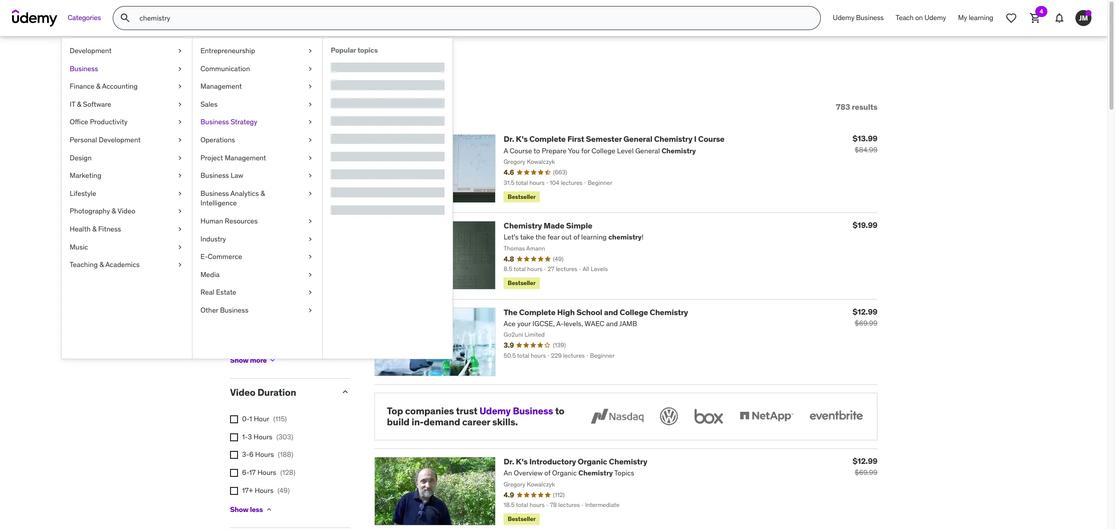 Task type: describe. For each thing, give the bounding box(es) containing it.
teaching & academics link
[[62, 256, 192, 274]]

português
[[242, 353, 275, 362]]

show more button
[[230, 351, 277, 371]]

small image for video duration
[[340, 387, 350, 397]]

dr. k's introductory organic chemistry link
[[504, 457, 647, 467]]

human resources link
[[192, 213, 322, 230]]

1-3 hours (303)
[[242, 432, 293, 441]]

xsmall image for human resources
[[306, 217, 314, 226]]

teaching
[[70, 260, 98, 269]]

chemistry made simple link
[[504, 221, 592, 231]]

human resources
[[201, 217, 258, 226]]

health & fitness link
[[62, 221, 192, 238]]

xsmall image for real estate
[[306, 288, 314, 298]]

eventbrite image
[[808, 405, 865, 427]]

xsmall image for show less
[[265, 506, 273, 514]]

$12.99 $69.99 for dr. k's introductory organic chemistry
[[853, 456, 878, 477]]

to build in-demand career skills.
[[387, 405, 565, 428]]

show less
[[230, 505, 263, 514]]

resources
[[225, 217, 258, 226]]

video duration
[[230, 387, 296, 399]]

companies
[[405, 405, 454, 417]]

0 horizontal spatial udemy
[[480, 405, 511, 417]]

$12.99 $69.99 for the complete high school and college chemistry
[[853, 307, 878, 328]]

less
[[250, 505, 263, 514]]

chemistry right organic
[[609, 457, 647, 467]]

$69.99 for the complete high school and college chemistry
[[855, 319, 878, 328]]

music link
[[62, 238, 192, 256]]

(49)
[[278, 486, 290, 495]]

jm link
[[1072, 6, 1096, 30]]

17+ hours (49)
[[242, 486, 290, 495]]

analytics
[[230, 189, 259, 198]]

business left the teach
[[856, 13, 884, 22]]

fitness
[[98, 225, 121, 234]]

entrepreneurship
[[201, 46, 255, 55]]

operations link
[[192, 131, 322, 149]]

xsmall image for entrepreneurship
[[306, 46, 314, 56]]

& inside 'business analytics & intelligence'
[[261, 189, 265, 198]]

industry link
[[192, 230, 322, 248]]

business left to
[[513, 405, 553, 417]]

commerce
[[208, 252, 242, 261]]

office productivity
[[70, 117, 128, 127]]

top
[[387, 405, 403, 417]]

productivity
[[90, 117, 128, 127]]

office
[[70, 117, 88, 127]]

1 vertical spatial development
[[99, 135, 141, 144]]

& for fitness
[[92, 225, 97, 234]]

Search for anything text field
[[138, 10, 808, 27]]

made
[[544, 221, 565, 231]]

ratings button
[[230, 143, 332, 155]]

jm
[[1079, 13, 1088, 22]]

show less button
[[230, 500, 273, 520]]

xsmall image for business strategy
[[306, 117, 314, 127]]

i
[[694, 134, 697, 144]]

1 horizontal spatial udemy
[[833, 13, 855, 22]]

finance & accounting link
[[62, 78, 192, 96]]

top companies trust udemy business
[[387, 405, 553, 417]]

dr. k's complete first semester general chemistry i course
[[504, 134, 725, 144]]

business inside 'business analytics & intelligence'
[[201, 189, 229, 198]]

(115)
[[273, 415, 287, 424]]

sales link
[[192, 96, 322, 113]]

2 horizontal spatial udemy
[[925, 13, 946, 22]]

& for academics
[[99, 260, 104, 269]]

accounting
[[102, 82, 138, 91]]

notifications image
[[1054, 12, 1066, 24]]

6-
[[242, 468, 249, 477]]

k's for introductory
[[516, 457, 528, 467]]

xsmall image for sales
[[306, 100, 314, 109]]

personal development link
[[62, 131, 192, 149]]

العربية
[[242, 300, 257, 309]]

my
[[958, 13, 967, 22]]

hours for 6-17 hours
[[257, 468, 276, 477]]

business law link
[[192, 167, 322, 185]]

lifestyle
[[70, 189, 96, 198]]

6
[[249, 450, 253, 459]]

dr. for dr. k's complete first semester general chemistry i course
[[504, 134, 514, 144]]

$12.99 for the complete high school and college chemistry
[[853, 307, 878, 317]]

1-
[[242, 432, 248, 441]]

nasdaq image
[[588, 405, 646, 427]]

783 results status
[[836, 102, 878, 112]]

high
[[557, 307, 575, 317]]

xsmall image for business analytics & intelligence
[[306, 189, 314, 199]]

chemistry made simple
[[504, 221, 592, 231]]

783 for 783 results for "chemistry"
[[230, 59, 259, 80]]

business strategy
[[201, 117, 257, 127]]

real
[[201, 288, 214, 297]]

small image for ratings
[[340, 143, 350, 153]]

business inside "link"
[[201, 171, 229, 180]]

xsmall image for marketing
[[176, 171, 184, 181]]

(303)
[[276, 432, 293, 441]]

& for video
[[112, 207, 116, 216]]

course
[[698, 134, 725, 144]]

it & software link
[[62, 96, 192, 113]]

17+
[[242, 486, 253, 495]]

more
[[250, 356, 267, 365]]

categories button
[[62, 6, 107, 30]]

xsmall image for personal development
[[176, 135, 184, 145]]

0 horizontal spatial udemy business link
[[480, 405, 553, 417]]

video duration button
[[230, 387, 332, 399]]

0-1 hour (115)
[[242, 415, 287, 424]]

wishlist image
[[1006, 12, 1018, 24]]

and
[[604, 307, 618, 317]]

the complete high school and college chemistry
[[504, 307, 688, 317]]

4
[[1040, 8, 1043, 15]]

k's for complete
[[516, 134, 528, 144]]

popular
[[331, 46, 356, 55]]

project management
[[201, 153, 266, 162]]

$12.99 for dr. k's introductory organic chemistry
[[853, 456, 878, 466]]

industry
[[201, 234, 226, 243]]

business down estate
[[220, 306, 248, 315]]

design
[[70, 153, 92, 162]]

xsmall image for communication
[[306, 64, 314, 74]]

(188)
[[278, 450, 293, 459]]

show for show less
[[230, 505, 249, 514]]

0 vertical spatial complete
[[529, 134, 566, 144]]

xsmall image for operations
[[306, 135, 314, 145]]



Task type: vqa. For each thing, say whether or not it's contained in the screenshot.


Task type: locate. For each thing, give the bounding box(es) containing it.
show left less
[[230, 505, 249, 514]]

other business link
[[192, 302, 322, 320]]

hour
[[254, 415, 269, 424]]

(541)
[[309, 206, 323, 215]]

$84.99
[[855, 146, 878, 155]]

& right teaching on the left of the page
[[99, 260, 104, 269]]

1 $69.99 from the top
[[855, 319, 878, 328]]

udemy business link left to
[[480, 405, 553, 417]]

783 for 783 results
[[836, 102, 850, 112]]

xsmall image for photography & video
[[176, 207, 184, 217]]

academics
[[105, 260, 140, 269]]

1
[[249, 415, 252, 424]]

finance
[[70, 82, 94, 91]]

1 vertical spatial udemy business link
[[480, 405, 553, 417]]

xsmall image for business
[[176, 64, 184, 74]]

trust
[[456, 405, 478, 417]]

xsmall image inside industry "link"
[[306, 234, 314, 244]]

other
[[201, 306, 218, 315]]

& right analytics
[[261, 189, 265, 198]]

1 $12.99 from the top
[[853, 307, 878, 317]]

1 k's from the top
[[516, 134, 528, 144]]

xsmall image for teaching & academics
[[176, 260, 184, 270]]

business strategy link
[[192, 113, 322, 131]]

1 vertical spatial show
[[230, 505, 249, 514]]

0 horizontal spatial video
[[118, 207, 135, 216]]

1 vertical spatial k's
[[516, 457, 528, 467]]

xsmall image inside show less button
[[265, 506, 273, 514]]

teach
[[896, 13, 914, 22]]

$19.99
[[853, 220, 878, 230]]

1 vertical spatial management
[[225, 153, 266, 162]]

netapp image
[[738, 405, 796, 427]]

communication link
[[192, 60, 322, 78]]

1 vertical spatial $12.99
[[853, 456, 878, 466]]

xsmall image inside health & fitness link
[[176, 225, 184, 234]]

business strategy element
[[322, 38, 453, 359]]

2 $12.99 from the top
[[853, 456, 878, 466]]

development link
[[62, 42, 192, 60]]

(272)
[[309, 171, 325, 180]]

complete
[[529, 134, 566, 144], [519, 307, 556, 317]]

0 vertical spatial development
[[70, 46, 112, 55]]

xsmall image inside entrepreneurship link
[[306, 46, 314, 56]]

popular topics
[[331, 46, 378, 55]]

show left more
[[230, 356, 249, 365]]

dr.
[[504, 134, 514, 144], [504, 457, 514, 467]]

you have alerts image
[[1086, 10, 1092, 16]]

xsmall image inside business law "link"
[[306, 171, 314, 181]]

skills.
[[492, 416, 518, 428]]

office productivity link
[[62, 113, 192, 131]]

$69.99 for dr. k's introductory organic chemistry
[[855, 468, 878, 477]]

chemistry right the college
[[650, 307, 688, 317]]

results left for
[[262, 59, 314, 80]]

hours for 3-6 hours
[[255, 450, 274, 459]]

design link
[[62, 149, 192, 167]]

school
[[577, 307, 602, 317]]

business up finance on the left of the page
[[70, 64, 98, 73]]

xsmall image inside "music" link
[[176, 242, 184, 252]]

management down "communication" at the left
[[201, 82, 242, 91]]

shopping cart with 4 items image
[[1030, 12, 1042, 24]]

media
[[201, 270, 220, 279]]

"chemistry"
[[342, 59, 434, 80]]

project management link
[[192, 149, 322, 167]]

1 vertical spatial $12.99 $69.99
[[853, 456, 878, 477]]

xsmall image inside photography & video link
[[176, 207, 184, 217]]

hours right 17+
[[255, 486, 274, 495]]

e-commerce
[[201, 252, 242, 261]]

xsmall image for show more
[[269, 357, 277, 365]]

complete left first
[[529, 134, 566, 144]]

health
[[70, 225, 90, 234]]

1 horizontal spatial udemy business link
[[827, 6, 890, 30]]

chemistry left i
[[654, 134, 693, 144]]

1 dr. from the top
[[504, 134, 514, 144]]

1 horizontal spatial results
[[852, 102, 878, 112]]

0 vertical spatial 783
[[230, 59, 259, 80]]

to
[[555, 405, 565, 417]]

xsmall image inside 'media' link
[[306, 270, 314, 280]]

xsmall image for it & software
[[176, 100, 184, 109]]

hours right 6
[[255, 450, 274, 459]]

dr. for dr. k's introductory organic chemistry
[[504, 457, 514, 467]]

(128)
[[280, 468, 295, 477]]

it & software
[[70, 100, 111, 109]]

1 vertical spatial results
[[852, 102, 878, 112]]

2 show from the top
[[230, 505, 249, 514]]

xsmall image
[[176, 46, 184, 56], [306, 46, 314, 56], [176, 64, 184, 74], [176, 82, 184, 92], [176, 135, 184, 145], [306, 153, 314, 163], [306, 189, 314, 199], [306, 217, 314, 226], [176, 225, 184, 234], [306, 252, 314, 262], [176, 260, 184, 270], [306, 270, 314, 280], [306, 288, 314, 298], [230, 301, 238, 309], [230, 336, 238, 344], [230, 451, 238, 459], [265, 506, 273, 514]]

1 horizontal spatial video
[[230, 387, 255, 399]]

783
[[230, 59, 259, 80], [836, 102, 850, 112]]

xsmall image for media
[[306, 270, 314, 280]]

hours right 3
[[254, 432, 272, 441]]

simple
[[566, 221, 592, 231]]

xsmall image inside human resources link
[[306, 217, 314, 226]]

& for accounting
[[96, 82, 100, 91]]

xsmall image inside "operations" link
[[306, 135, 314, 145]]

college
[[620, 307, 648, 317]]

business law
[[201, 171, 243, 180]]

udemy business link left the teach
[[827, 6, 890, 30]]

xsmall image inside lifestyle 'link'
[[176, 189, 184, 199]]

results for 783 results
[[852, 102, 878, 112]]

0 vertical spatial show
[[230, 356, 249, 365]]

0 vertical spatial $12.99 $69.99
[[853, 307, 878, 328]]

3-6 hours (188)
[[242, 450, 293, 459]]

management link
[[192, 78, 322, 96]]

lifestyle link
[[62, 185, 192, 203]]

1 $12.99 $69.99 from the top
[[853, 307, 878, 328]]

(571)
[[309, 224, 324, 233]]

finance & accounting
[[70, 82, 138, 91]]

law
[[231, 171, 243, 180]]

complete right the
[[519, 307, 556, 317]]

video down lifestyle 'link'
[[118, 207, 135, 216]]

show
[[230, 356, 249, 365], [230, 505, 249, 514]]

video up '0-' at the bottom left
[[230, 387, 255, 399]]

1 vertical spatial complete
[[519, 307, 556, 317]]

business analytics & intelligence
[[201, 189, 265, 208]]

other business
[[201, 306, 248, 315]]

1 horizontal spatial 783
[[836, 102, 850, 112]]

xsmall image for music
[[176, 242, 184, 252]]

xsmall image inside personal development link
[[176, 135, 184, 145]]

results inside status
[[852, 102, 878, 112]]

1 vertical spatial dr.
[[504, 457, 514, 467]]

photography & video link
[[62, 203, 192, 221]]

business analytics & intelligence link
[[192, 185, 322, 213]]

xsmall image
[[306, 64, 314, 74], [306, 82, 314, 92], [176, 100, 184, 109], [306, 100, 314, 109], [176, 117, 184, 127], [306, 117, 314, 127], [306, 135, 314, 145], [176, 153, 184, 163], [176, 171, 184, 181], [306, 171, 314, 181], [176, 189, 184, 199], [176, 207, 184, 217], [306, 234, 314, 244], [176, 242, 184, 252], [230, 283, 238, 291], [306, 306, 314, 316], [230, 319, 238, 327], [269, 357, 277, 365], [230, 416, 238, 424], [230, 433, 238, 441], [230, 469, 238, 477], [230, 487, 238, 495]]

1 small image from the top
[[340, 143, 350, 153]]

learning
[[969, 13, 994, 22]]

2 $69.99 from the top
[[855, 468, 878, 477]]

xsmall image inside business analytics & intelligence link
[[306, 189, 314, 199]]

health & fitness
[[70, 225, 121, 234]]

783 results for "chemistry"
[[230, 59, 434, 80]]

introductory
[[529, 457, 576, 467]]

0 vertical spatial video
[[118, 207, 135, 216]]

0 vertical spatial udemy business link
[[827, 6, 890, 30]]

(464)
[[309, 188, 325, 197]]

xsmall image for business law
[[306, 171, 314, 181]]

1 vertical spatial 783
[[836, 102, 850, 112]]

xsmall image for project management
[[306, 153, 314, 163]]

xsmall image inside teaching & academics link
[[176, 260, 184, 270]]

on
[[915, 13, 923, 22]]

xsmall image inside design link
[[176, 153, 184, 163]]

results up $13.99 at the top right of the page
[[852, 102, 878, 112]]

small image
[[340, 143, 350, 153], [340, 387, 350, 397]]

language
[[230, 254, 274, 266]]

2 dr. from the top
[[504, 457, 514, 467]]

topics
[[357, 46, 378, 55]]

in-
[[412, 416, 424, 428]]

my learning link
[[952, 6, 1000, 30]]

783 inside status
[[836, 102, 850, 112]]

3-
[[242, 450, 249, 459]]

photography & video
[[70, 207, 135, 216]]

0 vertical spatial management
[[201, 82, 242, 91]]

the
[[504, 307, 518, 317]]

2 small image from the top
[[340, 387, 350, 397]]

xsmall image for office productivity
[[176, 117, 184, 127]]

& up 'fitness'
[[112, 207, 116, 216]]

0 vertical spatial $12.99
[[853, 307, 878, 317]]

3
[[248, 432, 252, 441]]

0 vertical spatial dr.
[[504, 134, 514, 144]]

chemistry left made
[[504, 221, 542, 231]]

xsmall image inside 'communication' link
[[306, 64, 314, 74]]

0 vertical spatial small image
[[340, 143, 350, 153]]

xsmall image for lifestyle
[[176, 189, 184, 199]]

xsmall image inside marketing 'link'
[[176, 171, 184, 181]]

xsmall image inside business strategy link
[[306, 117, 314, 127]]

xsmall image for industry
[[306, 234, 314, 244]]

hours
[[254, 432, 272, 441], [255, 450, 274, 459], [257, 468, 276, 477], [255, 486, 274, 495]]

xsmall image inside sales link
[[306, 100, 314, 109]]

xsmall image inside finance & accounting link
[[176, 82, 184, 92]]

development down the office productivity link
[[99, 135, 141, 144]]

career
[[462, 416, 490, 428]]

1 show from the top
[[230, 356, 249, 365]]

xsmall image for e-commerce
[[306, 252, 314, 262]]

1 vertical spatial $69.99
[[855, 468, 878, 477]]

xsmall image inside business link
[[176, 64, 184, 74]]

& right finance on the left of the page
[[96, 82, 100, 91]]

2 $12.99 $69.99 from the top
[[853, 456, 878, 477]]

& right it
[[77, 100, 81, 109]]

xsmall image inside the it & software link
[[176, 100, 184, 109]]

development down categories dropdown button
[[70, 46, 112, 55]]

xsmall image inside show more button
[[269, 357, 277, 365]]

0 vertical spatial results
[[262, 59, 314, 80]]

xsmall image for health & fitness
[[176, 225, 184, 234]]

1 vertical spatial small image
[[340, 387, 350, 397]]

0 vertical spatial $69.99
[[855, 319, 878, 328]]

sales
[[201, 100, 218, 109]]

xsmall image for development
[[176, 46, 184, 56]]

teaching & academics
[[70, 260, 140, 269]]

volkswagen image
[[658, 405, 680, 427]]

xsmall image inside "development" link
[[176, 46, 184, 56]]

dr. k's introductory organic chemistry
[[504, 457, 647, 467]]

show for show more
[[230, 356, 249, 365]]

xsmall image inside real estate link
[[306, 288, 314, 298]]

marketing link
[[62, 167, 192, 185]]

communication
[[201, 64, 250, 73]]

4 link
[[1024, 6, 1048, 30]]

xsmall image for finance & accounting
[[176, 82, 184, 92]]

xsmall image inside e-commerce link
[[306, 252, 314, 262]]

& right health
[[92, 225, 97, 234]]

xsmall image inside management link
[[306, 82, 314, 92]]

xsmall image for design
[[176, 153, 184, 163]]

xsmall image for other business
[[306, 306, 314, 316]]

management up law
[[225, 153, 266, 162]]

e-commerce link
[[192, 248, 322, 266]]

1 vertical spatial video
[[230, 387, 255, 399]]

$69.99
[[855, 319, 878, 328], [855, 468, 878, 477]]

business down the project
[[201, 171, 229, 180]]

udemy image
[[12, 10, 58, 27]]

demand
[[424, 416, 460, 428]]

categories
[[68, 13, 101, 22]]

0 horizontal spatial 783
[[230, 59, 259, 80]]

business up "operations"
[[201, 117, 229, 127]]

0 vertical spatial k's
[[516, 134, 528, 144]]

hours for 1-3 hours
[[254, 432, 272, 441]]

xsmall image inside project management link
[[306, 153, 314, 163]]

& for software
[[77, 100, 81, 109]]

box image
[[692, 405, 726, 427]]

$13.99
[[853, 134, 878, 144]]

xsmall image inside other business link
[[306, 306, 314, 316]]

photography
[[70, 207, 110, 216]]

hours right 17
[[257, 468, 276, 477]]

ratings
[[230, 143, 264, 155]]

submit search image
[[119, 12, 132, 24]]

xsmall image inside the office productivity link
[[176, 117, 184, 127]]

0 horizontal spatial results
[[262, 59, 314, 80]]

results for 783 results for "chemistry"
[[262, 59, 314, 80]]

estate
[[216, 288, 236, 297]]

the complete high school and college chemistry link
[[504, 307, 688, 317]]

2 k's from the top
[[516, 457, 528, 467]]

xsmall image for management
[[306, 82, 314, 92]]

business up intelligence
[[201, 189, 229, 198]]



